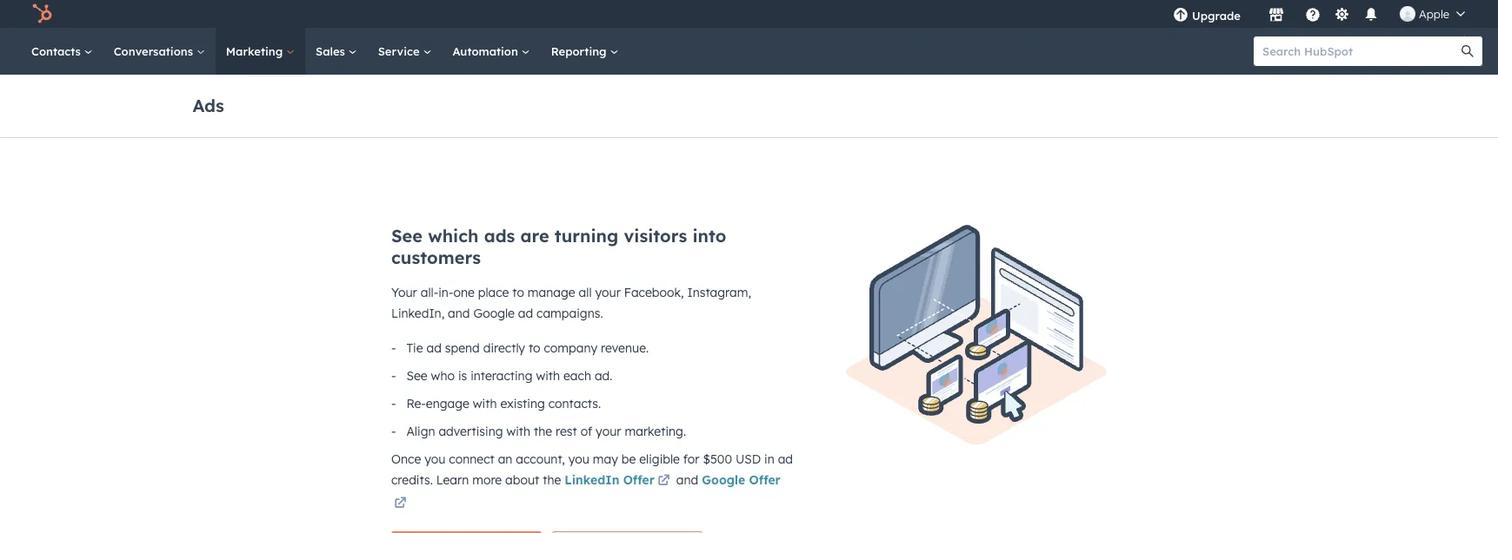 Task type: describe. For each thing, give the bounding box(es) containing it.
with for the
[[506, 424, 530, 440]]

2 you from the left
[[568, 452, 589, 467]]

facebook,
[[624, 285, 684, 300]]

settings link
[[1331, 5, 1353, 23]]

one
[[453, 285, 475, 300]]

linkedin,
[[391, 306, 444, 321]]

marketing
[[226, 44, 286, 58]]

sales link
[[305, 28, 368, 75]]

settings image
[[1334, 7, 1350, 23]]

to inside your all-in-one place to manage all your facebook, instagram, linkedin, and google ad campaigns.
[[512, 285, 524, 300]]

credits.
[[391, 473, 433, 488]]

2 horizontal spatial with
[[536, 369, 560, 384]]

reporting link
[[541, 28, 629, 75]]

is
[[458, 369, 467, 384]]

hubspot link
[[21, 3, 65, 24]]

see for see which ads are turning visitors into customers
[[391, 225, 423, 247]]

link opens in a new window image for linkedin offer
[[658, 472, 670, 493]]

existing
[[500, 396, 545, 412]]

customers
[[391, 247, 481, 269]]

contacts.
[[548, 396, 601, 412]]

who
[[431, 369, 455, 384]]

once
[[391, 452, 421, 467]]

marketing link
[[215, 28, 305, 75]]

ads
[[484, 225, 515, 247]]

1 vertical spatial to
[[529, 341, 540, 356]]

menu containing apple
[[1161, 0, 1477, 28]]

offer for linkedin offer
[[623, 473, 655, 488]]

company
[[544, 341, 597, 356]]

of
[[581, 424, 592, 440]]

upgrade image
[[1173, 8, 1188, 23]]

see for see who is interacting with each ad.
[[406, 369, 428, 384]]

automation link
[[442, 28, 541, 75]]

help image
[[1305, 8, 1321, 23]]

in
[[764, 452, 774, 467]]

about
[[505, 473, 539, 488]]

linkedin offer
[[565, 473, 655, 488]]

are
[[520, 225, 549, 247]]

marketing.
[[625, 424, 686, 440]]

see who is interacting with each ad.
[[406, 369, 613, 384]]

advertising
[[439, 424, 503, 440]]

google offer
[[702, 473, 781, 488]]

re-
[[406, 396, 426, 412]]

contacts link
[[21, 28, 103, 75]]

see which ads are turning visitors into customers
[[391, 225, 726, 269]]

contacts
[[31, 44, 84, 58]]

revenue.
[[601, 341, 649, 356]]

ad inside once you connect an account, you may be eligible for $500 usd in ad credits. learn more about the
[[778, 452, 793, 467]]

help button
[[1298, 0, 1328, 28]]

ad inside your all-in-one place to manage all your facebook, instagram, linkedin, and google ad campaigns.
[[518, 306, 533, 321]]

which
[[428, 225, 479, 247]]

align advertising with the rest of your marketing.
[[406, 424, 686, 440]]

and inside your all-in-one place to manage all your facebook, instagram, linkedin, and google ad campaigns.
[[448, 306, 470, 321]]

search button
[[1453, 37, 1482, 66]]

eligible
[[639, 452, 680, 467]]

manage
[[528, 285, 575, 300]]

service link
[[368, 28, 442, 75]]

connect
[[449, 452, 495, 467]]

notifications button
[[1356, 0, 1386, 28]]

marketplaces image
[[1269, 8, 1284, 23]]

all-
[[421, 285, 438, 300]]

turning
[[555, 225, 618, 247]]

hubspot image
[[31, 3, 52, 24]]

your all-in-one place to manage all your facebook, instagram, linkedin, and google ad campaigns.
[[391, 285, 751, 321]]

place
[[478, 285, 509, 300]]

rest
[[556, 424, 577, 440]]



Task type: locate. For each thing, give the bounding box(es) containing it.
google
[[473, 306, 515, 321], [702, 473, 745, 488]]

into
[[693, 225, 726, 247]]

you
[[424, 452, 446, 467], [568, 452, 589, 467]]

0 vertical spatial your
[[595, 285, 621, 300]]

re-engage with existing contacts.
[[406, 396, 601, 412]]

campaigns.
[[537, 306, 603, 321]]

your inside your all-in-one place to manage all your facebook, instagram, linkedin, and google ad campaigns.
[[595, 285, 621, 300]]

in-
[[438, 285, 453, 300]]

may
[[593, 452, 618, 467]]

1 vertical spatial your
[[596, 424, 621, 440]]

1 you from the left
[[424, 452, 446, 467]]

an
[[498, 452, 512, 467]]

Search HubSpot search field
[[1254, 37, 1467, 66]]

service
[[378, 44, 423, 58]]

google inside your all-in-one place to manage all your facebook, instagram, linkedin, and google ad campaigns.
[[473, 306, 515, 321]]

1 horizontal spatial offer
[[749, 473, 781, 488]]

menu
[[1161, 0, 1477, 28]]

offer
[[623, 473, 655, 488], [749, 473, 781, 488]]

link opens in a new window image
[[658, 472, 670, 493], [394, 494, 406, 515], [394, 498, 406, 510]]

instagram,
[[687, 285, 751, 300]]

1 vertical spatial with
[[473, 396, 497, 412]]

and down for on the bottom left of the page
[[673, 473, 702, 488]]

1 vertical spatial the
[[543, 473, 561, 488]]

ad down manage at the bottom left of the page
[[518, 306, 533, 321]]

0 horizontal spatial with
[[473, 396, 497, 412]]

bob builder image
[[1400, 6, 1416, 22]]

google offer link
[[391, 473, 781, 515]]

1 vertical spatial google
[[702, 473, 745, 488]]

see inside the see which ads are turning visitors into customers
[[391, 225, 423, 247]]

0 horizontal spatial offer
[[623, 473, 655, 488]]

0 vertical spatial ad
[[518, 306, 533, 321]]

engage
[[426, 396, 469, 412]]

you up learn
[[424, 452, 446, 467]]

0 vertical spatial see
[[391, 225, 423, 247]]

directly
[[483, 341, 525, 356]]

0 horizontal spatial and
[[448, 306, 470, 321]]

linkedin
[[565, 473, 619, 488]]

1 horizontal spatial to
[[529, 341, 540, 356]]

reporting
[[551, 44, 610, 58]]

the
[[534, 424, 552, 440], [543, 473, 561, 488]]

offer down be
[[623, 473, 655, 488]]

offer down in
[[749, 473, 781, 488]]

google down $500
[[702, 473, 745, 488]]

marketplaces button
[[1258, 0, 1295, 28]]

2 offer from the left
[[749, 473, 781, 488]]

upgrade
[[1192, 8, 1241, 23]]

1 offer from the left
[[623, 473, 655, 488]]

google down place
[[473, 306, 515, 321]]

link opens in a new window image
[[658, 476, 670, 488]]

with down existing
[[506, 424, 530, 440]]

tie ad spend directly to company revenue.
[[406, 341, 649, 356]]

0 vertical spatial and
[[448, 306, 470, 321]]

sales
[[316, 44, 348, 58]]

see left who
[[406, 369, 428, 384]]

for
[[683, 452, 699, 467]]

ad.
[[595, 369, 613, 384]]

1 horizontal spatial ad
[[518, 306, 533, 321]]

to right directly
[[529, 341, 540, 356]]

more
[[472, 473, 502, 488]]

0 vertical spatial the
[[534, 424, 552, 440]]

with up advertising
[[473, 396, 497, 412]]

with for existing
[[473, 396, 497, 412]]

your right of
[[596, 424, 621, 440]]

each
[[563, 369, 591, 384]]

ad
[[518, 306, 533, 321], [426, 341, 442, 356], [778, 452, 793, 467]]

offer for google offer
[[749, 473, 781, 488]]

1 vertical spatial and
[[673, 473, 702, 488]]

0 horizontal spatial to
[[512, 285, 524, 300]]

account,
[[516, 452, 565, 467]]

0 vertical spatial google
[[473, 306, 515, 321]]

0 vertical spatial with
[[536, 369, 560, 384]]

with
[[536, 369, 560, 384], [473, 396, 497, 412], [506, 424, 530, 440]]

see left which
[[391, 225, 423, 247]]

1 vertical spatial see
[[406, 369, 428, 384]]

linkedin offer link
[[565, 472, 673, 493]]

usd
[[736, 452, 761, 467]]

once you connect an account, you may be eligible for $500 usd in ad credits. learn more about the
[[391, 452, 793, 488]]

to right place
[[512, 285, 524, 300]]

your
[[391, 285, 417, 300]]

0 horizontal spatial ad
[[426, 341, 442, 356]]

2 vertical spatial ad
[[778, 452, 793, 467]]

align
[[406, 424, 435, 440]]

0 horizontal spatial you
[[424, 452, 446, 467]]

ad right in
[[778, 452, 793, 467]]

to
[[512, 285, 524, 300], [529, 341, 540, 356]]

learn
[[436, 473, 469, 488]]

2 vertical spatial with
[[506, 424, 530, 440]]

and down one
[[448, 306, 470, 321]]

ads
[[193, 94, 224, 116]]

1 horizontal spatial and
[[673, 473, 702, 488]]

ad right tie
[[426, 341, 442, 356]]

the inside once you connect an account, you may be eligible for $500 usd in ad credits. learn more about the
[[543, 473, 561, 488]]

$500
[[703, 452, 732, 467]]

the left rest
[[534, 424, 552, 440]]

interacting
[[471, 369, 533, 384]]

notifications image
[[1363, 8, 1379, 23]]

1 horizontal spatial you
[[568, 452, 589, 467]]

1 horizontal spatial google
[[702, 473, 745, 488]]

apple
[[1419, 7, 1449, 21]]

search image
[[1462, 45, 1474, 57]]

visitors
[[624, 225, 687, 247]]

automation
[[452, 44, 521, 58]]

apple button
[[1389, 0, 1476, 28]]

tie
[[406, 341, 423, 356]]

2 horizontal spatial ad
[[778, 452, 793, 467]]

conversations link
[[103, 28, 215, 75]]

your right all
[[595, 285, 621, 300]]

1 horizontal spatial with
[[506, 424, 530, 440]]

0 horizontal spatial google
[[473, 306, 515, 321]]

you up linkedin
[[568, 452, 589, 467]]

your
[[595, 285, 621, 300], [596, 424, 621, 440]]

the down account, on the left
[[543, 473, 561, 488]]

0 vertical spatial to
[[512, 285, 524, 300]]

be
[[621, 452, 636, 467]]

all
[[579, 285, 592, 300]]

link opens in a new window image for google offer
[[394, 494, 406, 515]]

and
[[448, 306, 470, 321], [673, 473, 702, 488]]

see
[[391, 225, 423, 247], [406, 369, 428, 384]]

conversations
[[114, 44, 196, 58]]

1 vertical spatial ad
[[426, 341, 442, 356]]

spend
[[445, 341, 480, 356]]

with left each
[[536, 369, 560, 384]]



Task type: vqa. For each thing, say whether or not it's contained in the screenshot.
Filter
no



